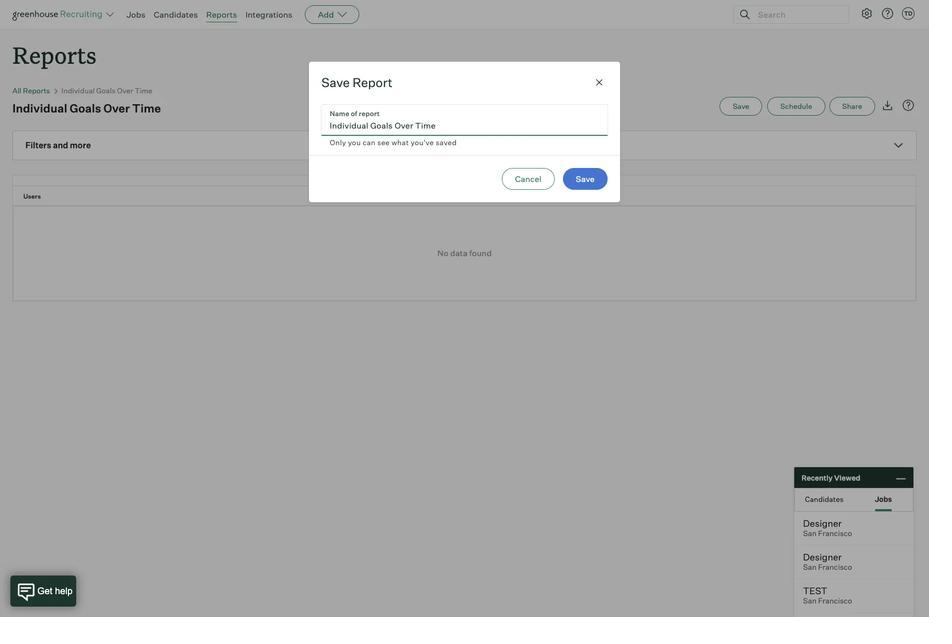 Task type: describe. For each thing, give the bounding box(es) containing it.
only
[[330, 138, 346, 147]]

no
[[438, 248, 449, 258]]

1 san from the top
[[804, 529, 817, 539]]

save report
[[322, 75, 393, 90]]

integrations
[[246, 9, 293, 20]]

1 designer from the top
[[804, 518, 842, 529]]

greenhouse recruiting image
[[12, 8, 106, 21]]

can
[[363, 138, 376, 147]]

0 vertical spatial goals
[[96, 86, 116, 95]]

td button
[[903, 7, 915, 20]]

all reports link
[[12, 86, 50, 95]]

users grid
[[13, 175, 917, 206]]

1 designer san francisco from the top
[[804, 518, 853, 539]]

what
[[392, 138, 409, 147]]

more
[[70, 140, 91, 151]]

no data found
[[438, 248, 492, 258]]

1 francisco from the top
[[819, 529, 853, 539]]

add button
[[305, 5, 360, 24]]

candidates
[[154, 9, 198, 20]]

data
[[451, 248, 468, 258]]

1 vertical spatial individual
[[12, 101, 67, 115]]

2 san from the top
[[804, 563, 817, 572]]

and
[[53, 140, 68, 151]]

0 vertical spatial save
[[322, 75, 350, 90]]

0 vertical spatial individual goals over time
[[62, 86, 152, 95]]

save inside 'element'
[[733, 102, 750, 111]]

integrations link
[[246, 9, 293, 20]]

users
[[23, 193, 41, 200]]

0 vertical spatial over
[[117, 86, 133, 95]]

td
[[905, 10, 913, 17]]

2 designer from the top
[[804, 552, 842, 563]]

all
[[12, 86, 21, 95]]

2 designer san francisco from the top
[[804, 552, 853, 572]]

Name of report text field
[[322, 105, 608, 136]]

candidates link
[[154, 9, 198, 20]]

viewed
[[835, 473, 861, 482]]

only you can see what you've saved
[[330, 138, 457, 147]]

0 vertical spatial reports
[[206, 9, 237, 20]]

close modal icon image
[[594, 76, 606, 89]]

1 vertical spatial goals
[[70, 101, 101, 115]]

2 vertical spatial reports
[[23, 86, 50, 95]]

1 vertical spatial time
[[132, 101, 161, 115]]



Task type: locate. For each thing, give the bounding box(es) containing it.
1 vertical spatial designer san francisco
[[804, 552, 853, 572]]

reports right candidates link
[[206, 9, 237, 20]]

2 vertical spatial francisco
[[819, 597, 853, 606]]

francisco
[[819, 529, 853, 539], [819, 563, 853, 572], [819, 597, 853, 606]]

test san francisco
[[804, 585, 853, 606]]

2 francisco from the top
[[819, 563, 853, 572]]

1 vertical spatial individual goals over time
[[12, 101, 161, 115]]

reports down greenhouse recruiting image
[[12, 39, 97, 70]]

0 vertical spatial francisco
[[819, 529, 853, 539]]

0 vertical spatial time
[[135, 86, 152, 95]]

save and schedule this report to revisit it! element
[[720, 97, 768, 116]]

1 vertical spatial francisco
[[819, 563, 853, 572]]

test
[[804, 585, 828, 597]]

3 san from the top
[[804, 597, 817, 606]]

3 francisco from the top
[[819, 597, 853, 606]]

2 vertical spatial san
[[804, 597, 817, 606]]

0 horizontal spatial save button
[[563, 168, 608, 190]]

1 horizontal spatial save
[[576, 174, 595, 184]]

schedule button
[[768, 97, 826, 116]]

0 vertical spatial designer
[[804, 518, 842, 529]]

cancel
[[515, 174, 542, 184]]

see
[[378, 138, 390, 147]]

reports link
[[206, 9, 237, 20]]

0 vertical spatial save button
[[720, 97, 763, 116]]

you've
[[411, 138, 434, 147]]

individual goals over time link
[[62, 86, 152, 95]]

0 horizontal spatial save
[[322, 75, 350, 90]]

individual down all reports
[[12, 101, 67, 115]]

reports right the all
[[23, 86, 50, 95]]

download image
[[882, 99, 894, 112]]

1 vertical spatial over
[[104, 101, 130, 115]]

share
[[843, 102, 863, 111]]

1 vertical spatial save button
[[563, 168, 608, 190]]

td button
[[901, 5, 917, 22]]

time
[[135, 86, 152, 95], [132, 101, 161, 115]]

jobs link
[[127, 9, 146, 20]]

individual
[[62, 86, 95, 95], [12, 101, 67, 115]]

1 horizontal spatial save button
[[720, 97, 763, 116]]

Search text field
[[756, 7, 840, 22]]

francisco inside the test san francisco
[[819, 597, 853, 606]]

report
[[353, 75, 393, 90]]

recently viewed
[[802, 473, 861, 482]]

2 vertical spatial save
[[576, 174, 595, 184]]

column header
[[13, 175, 39, 186]]

share button
[[830, 97, 876, 116]]

san inside the test san francisco
[[804, 597, 817, 606]]

designer san francisco down recently viewed
[[804, 518, 853, 539]]

san
[[804, 529, 817, 539], [804, 563, 817, 572], [804, 597, 817, 606]]

jobs
[[127, 9, 146, 20], [875, 495, 893, 504]]

found
[[470, 248, 492, 258]]

cancel button
[[502, 168, 555, 190]]

goals
[[96, 86, 116, 95], [70, 101, 101, 115]]

0 vertical spatial san
[[804, 529, 817, 539]]

faq image
[[903, 99, 915, 112]]

saved
[[436, 138, 457, 147]]

over
[[117, 86, 133, 95], [104, 101, 130, 115]]

0 vertical spatial individual
[[62, 86, 95, 95]]

designer down recently
[[804, 518, 842, 529]]

filters and more
[[25, 140, 91, 151]]

individual goals over time
[[62, 86, 152, 95], [12, 101, 161, 115]]

save button
[[720, 97, 763, 116], [563, 168, 608, 190]]

column header inside users grid
[[13, 175, 39, 186]]

recently
[[802, 473, 833, 482]]

configure image
[[861, 7, 874, 20]]

0 horizontal spatial jobs
[[127, 9, 146, 20]]

individual right all reports
[[62, 86, 95, 95]]

designer san francisco
[[804, 518, 853, 539], [804, 552, 853, 572]]

1 vertical spatial reports
[[12, 39, 97, 70]]

designer
[[804, 518, 842, 529], [804, 552, 842, 563]]

0 vertical spatial jobs
[[127, 9, 146, 20]]

schedule
[[781, 102, 813, 111]]

designer up test on the right bottom
[[804, 552, 842, 563]]

save
[[322, 75, 350, 90], [733, 102, 750, 111], [576, 174, 595, 184]]

reports
[[206, 9, 237, 20], [12, 39, 97, 70], [23, 86, 50, 95]]

designer san francisco up test on the right bottom
[[804, 552, 853, 572]]

1 vertical spatial designer
[[804, 552, 842, 563]]

filters
[[25, 140, 51, 151]]

1 vertical spatial jobs
[[875, 495, 893, 504]]

0 vertical spatial designer san francisco
[[804, 518, 853, 539]]

2 horizontal spatial save
[[733, 102, 750, 111]]

1 vertical spatial san
[[804, 563, 817, 572]]

1 horizontal spatial jobs
[[875, 495, 893, 504]]

1 vertical spatial save
[[733, 102, 750, 111]]

you
[[348, 138, 361, 147]]

all reports
[[12, 86, 50, 95]]

add
[[318, 9, 334, 20]]



Task type: vqa. For each thing, say whether or not it's contained in the screenshot.
Integrations
yes



